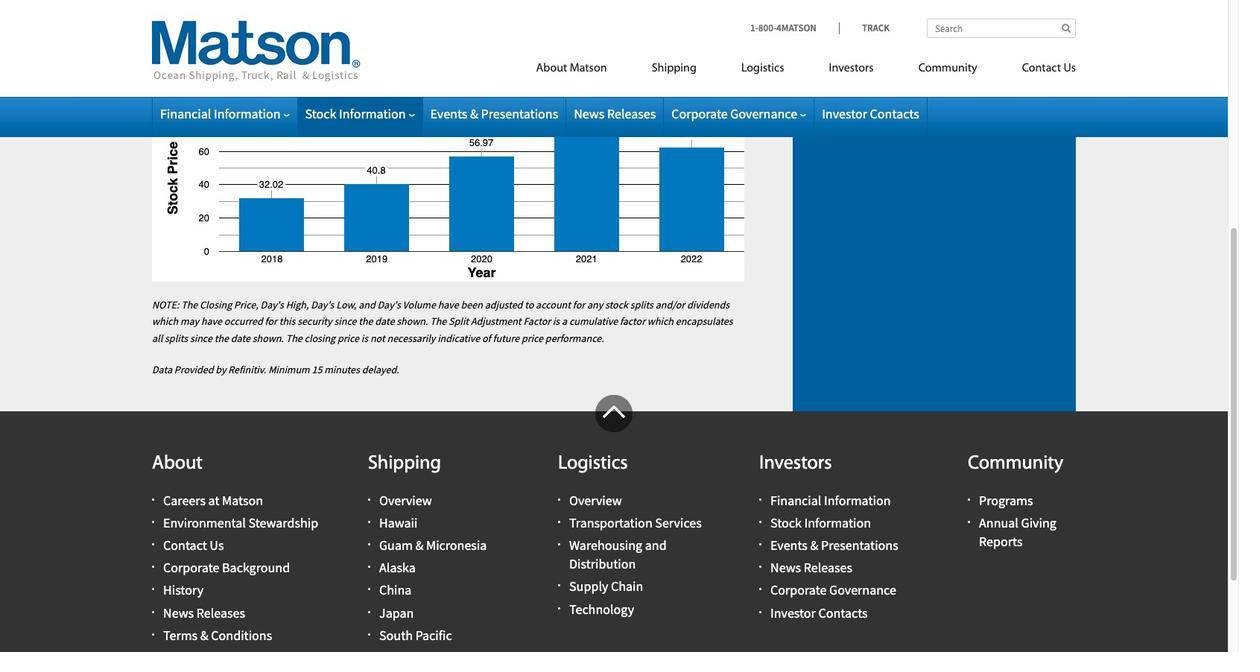 Task type: describe. For each thing, give the bounding box(es) containing it.
financial information
[[160, 105, 281, 122]]

price,
[[234, 298, 258, 311]]

1 horizontal spatial shown.
[[397, 315, 428, 328]]

3 day's from the left
[[378, 298, 401, 311]]

and/or
[[656, 298, 685, 311]]

information for financial information
[[214, 105, 281, 122]]

data provided by refinitiv. minimum 15 minutes delayed.
[[152, 363, 399, 376]]

supply chain link
[[569, 578, 644, 595]]

programs link
[[979, 492, 1033, 509]]

stock information link for financial information link for top news releases link
[[305, 105, 415, 122]]

2 price from the left
[[522, 331, 543, 345]]

delayed.
[[362, 363, 399, 376]]

matson image
[[152, 21, 361, 82]]

& inside the overview hawaii guam & micronesia alaska china japan south pacific
[[416, 537, 424, 554]]

community inside the top menu navigation
[[919, 63, 978, 75]]

0 vertical spatial corporate
[[672, 105, 728, 122]]

japan link
[[379, 604, 414, 621]]

matson inside careers at matson environmental stewardship contact us corporate background history news releases terms & conditions
[[222, 492, 263, 509]]

0 horizontal spatial have
[[201, 315, 222, 328]]

1 horizontal spatial the
[[359, 315, 373, 328]]

guam & micronesia link
[[379, 537, 487, 554]]

information for financial information stock information events & presentations news releases corporate governance investor contacts
[[824, 492, 891, 509]]

0 horizontal spatial splits
[[165, 331, 188, 345]]

4matson
[[777, 22, 817, 34]]

1-800-4matson
[[751, 22, 817, 34]]

alaska link
[[379, 559, 416, 576]]

by
[[216, 363, 226, 376]]

1 vertical spatial news releases link
[[771, 559, 853, 576]]

footer containing about
[[0, 395, 1228, 652]]

this
[[279, 315, 295, 328]]

japan
[[379, 604, 414, 621]]

investor contacts
[[822, 105, 920, 122]]

top menu navigation
[[469, 55, 1076, 86]]

china
[[379, 582, 412, 599]]

at
[[208, 492, 220, 509]]

overview transportation services warehousing and distribution supply chain technology
[[569, 492, 702, 618]]

1 day's from the left
[[261, 298, 284, 311]]

releases inside careers at matson environmental stewardship contact us corporate background history news releases terms & conditions
[[197, 604, 245, 621]]

shipping inside the top menu navigation
[[652, 63, 697, 75]]

note: the closing price, day's high, day's low, and day's volume have been     adjusted to account for any stock splits and/or dividends which may have     occurred for this security since the date shown. the split adjustment factor is a     cumulative factor which encapsulates all splits since the date shown.     the closing price is not necessarily indicative of future price     performance.
[[152, 298, 733, 345]]

2 day's from the left
[[311, 298, 334, 311]]

logistics inside logistics link
[[742, 63, 785, 75]]

minimum
[[268, 363, 310, 376]]

track
[[862, 22, 890, 34]]

1 horizontal spatial splits
[[630, 298, 654, 311]]

about matson
[[536, 63, 607, 75]]

contact us
[[1022, 63, 1076, 75]]

cumulative
[[569, 315, 618, 328]]

account
[[536, 298, 571, 311]]

pacific
[[416, 627, 452, 644]]

closing
[[200, 298, 232, 311]]

15
[[312, 363, 322, 376]]

to
[[525, 298, 534, 311]]

1-
[[751, 22, 759, 34]]

reports
[[979, 533, 1023, 550]]

investor contacts link for news releases link to the middle
[[771, 604, 868, 621]]

any
[[587, 298, 603, 311]]

programs
[[979, 492, 1033, 509]]

history
[[163, 582, 204, 599]]

corporate governance link for news releases link to the middle
[[771, 582, 897, 599]]

performance.
[[545, 331, 604, 345]]

history link
[[163, 582, 204, 599]]

low,
[[336, 298, 357, 311]]

background
[[222, 559, 290, 576]]

shipping link
[[630, 55, 719, 86]]

technology
[[569, 600, 634, 618]]

factor
[[524, 315, 551, 328]]

data
[[152, 363, 172, 376]]

split
[[449, 315, 469, 328]]

0 horizontal spatial date
[[231, 331, 250, 345]]

services
[[655, 514, 702, 531]]

logistics link
[[719, 55, 807, 86]]

year
[[152, 23, 190, 51]]

2 horizontal spatial the
[[430, 315, 447, 328]]

events & presentations link for top news releases link
[[430, 105, 558, 122]]

future
[[493, 331, 520, 345]]

stock
[[605, 298, 628, 311]]

financial information stock information events & presentations news releases corporate governance investor contacts
[[771, 492, 899, 621]]

china link
[[379, 582, 412, 599]]

community inside footer
[[968, 454, 1064, 474]]

transportation
[[569, 514, 653, 531]]

guam
[[379, 537, 413, 554]]

transportation services link
[[569, 514, 702, 531]]

1 price from the left
[[338, 331, 359, 345]]

of
[[482, 331, 491, 345]]

events & presentations link for news releases link to the middle
[[771, 537, 899, 554]]

1 vertical spatial contact us link
[[163, 537, 224, 554]]

corporate inside financial information stock information events & presentations news releases corporate governance investor contacts
[[771, 582, 827, 599]]

0 horizontal spatial shown.
[[252, 331, 284, 345]]

a
[[562, 315, 567, 328]]

1 horizontal spatial is
[[553, 315, 560, 328]]

about for about
[[152, 454, 203, 474]]

careers at matson link
[[163, 492, 263, 509]]

0 horizontal spatial since
[[190, 331, 212, 345]]

minutes
[[324, 363, 360, 376]]

encapsulates
[[676, 315, 733, 328]]

warehousing and distribution link
[[569, 537, 667, 573]]

1 vertical spatial stock
[[305, 105, 336, 122]]

news releases
[[574, 105, 656, 122]]

indicative
[[438, 331, 480, 345]]

necessarily
[[387, 331, 436, 345]]

and inside the overview transportation services warehousing and distribution supply chain technology
[[645, 537, 667, 554]]

about matson link
[[514, 55, 630, 86]]

corporate background link
[[163, 559, 290, 576]]

financial for financial information stock information events & presentations news releases corporate governance investor contacts
[[771, 492, 822, 509]]

search image
[[1062, 23, 1071, 33]]

& inside careers at matson environmental stewardship contact us corporate background history news releases terms & conditions
[[200, 627, 208, 644]]

may
[[180, 315, 199, 328]]

events & presentations
[[430, 105, 558, 122]]

0 vertical spatial contacts
[[870, 105, 920, 122]]

environmental stewardship link
[[163, 514, 318, 531]]

1 vertical spatial the
[[214, 331, 229, 345]]

dividends
[[687, 298, 730, 311]]

supply
[[569, 578, 609, 595]]

1 horizontal spatial contact us link
[[1000, 55, 1076, 86]]

technology link
[[569, 600, 634, 618]]

not
[[370, 331, 385, 345]]



Task type: vqa. For each thing, say whether or not it's contained in the screenshot.
Sand
no



Task type: locate. For each thing, give the bounding box(es) containing it.
is left a
[[553, 315, 560, 328]]

1 vertical spatial the
[[430, 315, 447, 328]]

alaska
[[379, 559, 416, 576]]

2 vertical spatial releases
[[197, 604, 245, 621]]

& inside financial information stock information events & presentations news releases corporate governance investor contacts
[[811, 537, 819, 554]]

0 vertical spatial the
[[181, 298, 198, 311]]

overview up the 'hawaii' in the bottom of the page
[[379, 492, 432, 509]]

0 vertical spatial corporate governance link
[[672, 105, 807, 122]]

0 horizontal spatial day's
[[261, 298, 284, 311]]

news inside careers at matson environmental stewardship contact us corporate background history news releases terms & conditions
[[163, 604, 194, 621]]

financial information link for top news releases link
[[160, 105, 290, 122]]

0 horizontal spatial us
[[210, 537, 224, 554]]

1 vertical spatial date
[[231, 331, 250, 345]]

2 horizontal spatial corporate
[[771, 582, 827, 599]]

contacts inside financial information stock information events & presentations news releases corporate governance investor contacts
[[819, 604, 868, 621]]

1 horizontal spatial logistics
[[742, 63, 785, 75]]

news inside financial information stock information events & presentations news releases corporate governance investor contacts
[[771, 559, 801, 576]]

1 horizontal spatial financial
[[771, 492, 822, 509]]

1 horizontal spatial contact
[[1022, 63, 1061, 75]]

corporate governance
[[672, 105, 798, 122]]

careers at matson environmental stewardship contact us corporate background history news releases terms & conditions
[[163, 492, 318, 644]]

note:
[[152, 298, 179, 311]]

0 horizontal spatial and
[[359, 298, 375, 311]]

and inside "note: the closing price, day's high, day's low, and day's volume have been     adjusted to account for any stock splits and/or dividends which may have     occurred for this security since the date shown. the split adjustment factor is a     cumulative factor which encapsulates all splits since the date shown.     the closing price is not necessarily indicative of future price     performance."
[[359, 298, 375, 311]]

1 vertical spatial logistics
[[558, 454, 628, 474]]

2 vertical spatial stock
[[771, 514, 802, 531]]

distribution
[[569, 555, 636, 573]]

contact down search 'search field'
[[1022, 63, 1061, 75]]

1 horizontal spatial investor
[[822, 105, 868, 122]]

stock
[[234, 23, 285, 51], [305, 105, 336, 122], [771, 514, 802, 531]]

governance inside financial information stock information events & presentations news releases corporate governance investor contacts
[[830, 582, 897, 599]]

stock for financial
[[771, 514, 802, 531]]

stock for year
[[234, 23, 285, 51]]

1 vertical spatial investor contacts link
[[771, 604, 868, 621]]

contact us link down search icon
[[1000, 55, 1076, 86]]

us inside the top menu navigation
[[1064, 63, 1076, 75]]

the up may at left
[[181, 298, 198, 311]]

which down and/or
[[648, 315, 674, 328]]

0 horizontal spatial shipping
[[368, 454, 441, 474]]

volume
[[403, 298, 436, 311]]

day's up this
[[261, 298, 284, 311]]

overview link up the 'hawaii' in the bottom of the page
[[379, 492, 432, 509]]

financial inside financial information stock information events & presentations news releases corporate governance investor contacts
[[771, 492, 822, 509]]

1 horizontal spatial releases
[[607, 105, 656, 122]]

contact
[[1022, 63, 1061, 75], [163, 537, 207, 554]]

giving
[[1022, 514, 1057, 531]]

which down note:
[[152, 315, 178, 328]]

hawaii
[[379, 514, 418, 531]]

contact inside the top menu navigation
[[1022, 63, 1061, 75]]

us up corporate background link
[[210, 537, 224, 554]]

price
[[338, 331, 359, 345], [522, 331, 543, 345]]

community up programs
[[968, 454, 1064, 474]]

0 horizontal spatial matson
[[222, 492, 263, 509]]

since down may at left
[[190, 331, 212, 345]]

terms & conditions link
[[163, 627, 272, 644]]

0 horizontal spatial contact
[[163, 537, 207, 554]]

investor inside financial information stock information events & presentations news releases corporate governance investor contacts
[[771, 604, 816, 621]]

2 vertical spatial the
[[286, 331, 302, 345]]

0 horizontal spatial governance
[[731, 105, 798, 122]]

logistics down 800-
[[742, 63, 785, 75]]

all
[[152, 331, 163, 345]]

1 vertical spatial investors
[[760, 454, 832, 474]]

community link
[[896, 55, 1000, 86]]

year end stock prices
[[152, 23, 343, 51]]

0 vertical spatial contact us link
[[1000, 55, 1076, 86]]

events
[[430, 105, 468, 122], [771, 537, 808, 554]]

matson up environmental stewardship link
[[222, 492, 263, 509]]

releases inside financial information stock information events & presentations news releases corporate governance investor contacts
[[804, 559, 853, 576]]

presentations
[[481, 105, 558, 122], [821, 537, 899, 554]]

0 horizontal spatial stock
[[234, 23, 285, 51]]

information for stock information
[[339, 105, 406, 122]]

0 horizontal spatial stock information link
[[305, 105, 415, 122]]

0 vertical spatial about
[[536, 63, 567, 75]]

about inside the top menu navigation
[[536, 63, 567, 75]]

0 vertical spatial for
[[573, 298, 585, 311]]

0 vertical spatial matson
[[570, 63, 607, 75]]

terms
[[163, 627, 198, 644]]

shipping up the 'hawaii' in the bottom of the page
[[368, 454, 441, 474]]

overview link for shipping
[[379, 492, 432, 509]]

is left not on the left bottom of the page
[[361, 331, 368, 345]]

1 vertical spatial community
[[968, 454, 1064, 474]]

releases
[[607, 105, 656, 122], [804, 559, 853, 576], [197, 604, 245, 621]]

investor contacts link for top news releases link
[[822, 105, 920, 122]]

back to top image
[[596, 395, 633, 433]]

2 horizontal spatial releases
[[804, 559, 853, 576]]

about up the careers
[[152, 454, 203, 474]]

0 vertical spatial releases
[[607, 105, 656, 122]]

1 vertical spatial financial information link
[[771, 492, 891, 509]]

0 horizontal spatial about
[[152, 454, 203, 474]]

1 overview from the left
[[379, 492, 432, 509]]

corporate governance link for top news releases link
[[672, 105, 807, 122]]

news
[[574, 105, 605, 122], [771, 559, 801, 576], [163, 604, 194, 621]]

shown. up necessarily
[[397, 315, 428, 328]]

1 horizontal spatial which
[[648, 315, 674, 328]]

news releases link
[[574, 105, 656, 122], [771, 559, 853, 576], [163, 604, 245, 621]]

1 overview link from the left
[[379, 492, 432, 509]]

1 horizontal spatial have
[[438, 298, 459, 311]]

stock information link for news releases link to the middle financial information link
[[771, 514, 871, 531]]

governance
[[731, 105, 798, 122], [830, 582, 897, 599]]

overview link up the transportation
[[569, 492, 622, 509]]

0 vertical spatial governance
[[731, 105, 798, 122]]

0 horizontal spatial financial information link
[[160, 105, 290, 122]]

investor
[[822, 105, 868, 122], [771, 604, 816, 621]]

0 horizontal spatial overview
[[379, 492, 432, 509]]

financial for financial information
[[160, 105, 211, 122]]

0 horizontal spatial logistics
[[558, 454, 628, 474]]

have up split
[[438, 298, 459, 311]]

for left any
[[573, 298, 585, 311]]

events & presentations link inside footer
[[771, 537, 899, 554]]

contact down 'environmental' on the left
[[163, 537, 207, 554]]

financial
[[160, 105, 211, 122], [771, 492, 822, 509]]

1 vertical spatial contacts
[[819, 604, 868, 621]]

date down occurred
[[231, 331, 250, 345]]

refinitiv.
[[228, 363, 266, 376]]

us down search icon
[[1064, 63, 1076, 75]]

presentations inside financial information stock information events & presentations news releases corporate governance investor contacts
[[821, 537, 899, 554]]

high,
[[286, 298, 309, 311]]

0 vertical spatial shown.
[[397, 315, 428, 328]]

1 vertical spatial contact
[[163, 537, 207, 554]]

been
[[461, 298, 483, 311]]

1 horizontal spatial news
[[574, 105, 605, 122]]

2 horizontal spatial news releases link
[[771, 559, 853, 576]]

overview for hawaii
[[379, 492, 432, 509]]

stock information link
[[305, 105, 415, 122], [771, 514, 871, 531]]

community down search 'search field'
[[919, 63, 978, 75]]

for left this
[[265, 315, 277, 328]]

stock inside financial information stock information events & presentations news releases corporate governance investor contacts
[[771, 514, 802, 531]]

since down low,
[[334, 315, 357, 328]]

year end stock prices bar chart image
[[152, 58, 745, 282]]

factor
[[620, 315, 646, 328]]

1 horizontal spatial since
[[334, 315, 357, 328]]

splits
[[630, 298, 654, 311], [165, 331, 188, 345]]

about inside footer
[[152, 454, 203, 474]]

1 horizontal spatial governance
[[830, 582, 897, 599]]

south
[[379, 627, 413, 644]]

the down this
[[286, 331, 302, 345]]

matson inside the top menu navigation
[[570, 63, 607, 75]]

1 vertical spatial events
[[771, 537, 808, 554]]

have down closing
[[201, 315, 222, 328]]

0 vertical spatial news releases link
[[574, 105, 656, 122]]

0 horizontal spatial the
[[214, 331, 229, 345]]

stock information
[[305, 105, 406, 122]]

0 vertical spatial stock
[[234, 23, 285, 51]]

0 horizontal spatial presentations
[[481, 105, 558, 122]]

0 horizontal spatial contacts
[[819, 604, 868, 621]]

0 vertical spatial community
[[919, 63, 978, 75]]

1 vertical spatial events & presentations link
[[771, 537, 899, 554]]

contact us link down 'environmental' on the left
[[163, 537, 224, 554]]

1 vertical spatial financial
[[771, 492, 822, 509]]

day's up security
[[311, 298, 334, 311]]

0 vertical spatial events & presentations link
[[430, 105, 558, 122]]

800-
[[759, 22, 777, 34]]

overview hawaii guam & micronesia alaska china japan south pacific
[[379, 492, 487, 644]]

1 horizontal spatial overview
[[569, 492, 622, 509]]

1 vertical spatial governance
[[830, 582, 897, 599]]

and
[[359, 298, 375, 311], [645, 537, 667, 554]]

1 which from the left
[[152, 315, 178, 328]]

corporate governance link
[[672, 105, 807, 122], [771, 582, 897, 599]]

contact us link
[[1000, 55, 1076, 86], [163, 537, 224, 554]]

have
[[438, 298, 459, 311], [201, 315, 222, 328]]

investors inside footer
[[760, 454, 832, 474]]

price right closing
[[338, 331, 359, 345]]

1 horizontal spatial stock
[[305, 105, 336, 122]]

track link
[[839, 22, 890, 34]]

shipping up news releases in the top of the page
[[652, 63, 697, 75]]

0 horizontal spatial overview link
[[379, 492, 432, 509]]

day's left volume
[[378, 298, 401, 311]]

matson up news releases in the top of the page
[[570, 63, 607, 75]]

1 vertical spatial is
[[361, 331, 368, 345]]

events inside financial information stock information events & presentations news releases corporate governance investor contacts
[[771, 537, 808, 554]]

0 horizontal spatial events
[[430, 105, 468, 122]]

splits up factor
[[630, 298, 654, 311]]

logistics
[[742, 63, 785, 75], [558, 454, 628, 474]]

about for about matson
[[536, 63, 567, 75]]

financial information link for news releases link to the middle
[[771, 492, 891, 509]]

splits right all
[[165, 331, 188, 345]]

1 vertical spatial and
[[645, 537, 667, 554]]

footer
[[0, 395, 1228, 652]]

overview link for logistics
[[569, 492, 622, 509]]

careers
[[163, 492, 206, 509]]

1 horizontal spatial contacts
[[870, 105, 920, 122]]

security
[[298, 315, 332, 328]]

2 which from the left
[[648, 315, 674, 328]]

overview inside the overview transportation services warehousing and distribution supply chain technology
[[569, 492, 622, 509]]

since
[[334, 315, 357, 328], [190, 331, 212, 345]]

environmental
[[163, 514, 246, 531]]

end
[[194, 23, 230, 51]]

annual
[[979, 514, 1019, 531]]

chain
[[611, 578, 644, 595]]

1 horizontal spatial news releases link
[[574, 105, 656, 122]]

0 vertical spatial investors
[[829, 63, 874, 75]]

1 horizontal spatial stock information link
[[771, 514, 871, 531]]

0 horizontal spatial events & presentations link
[[430, 105, 558, 122]]

1 vertical spatial corporate
[[163, 559, 219, 576]]

0 horizontal spatial releases
[[197, 604, 245, 621]]

1 horizontal spatial events
[[771, 537, 808, 554]]

shipping inside footer
[[368, 454, 441, 474]]

overview up the transportation
[[569, 492, 622, 509]]

annual giving reports link
[[979, 514, 1057, 550]]

Search search field
[[927, 19, 1076, 38]]

1 horizontal spatial date
[[375, 315, 395, 328]]

hawaii link
[[379, 514, 418, 531]]

logistics down back to top image
[[558, 454, 628, 474]]

2 overview link from the left
[[569, 492, 622, 509]]

1 horizontal spatial events & presentations link
[[771, 537, 899, 554]]

the down occurred
[[214, 331, 229, 345]]

contact inside careers at matson environmental stewardship contact us corporate background history news releases terms & conditions
[[163, 537, 207, 554]]

0 horizontal spatial contact us link
[[163, 537, 224, 554]]

overview inside the overview hawaii guam & micronesia alaska china japan south pacific
[[379, 492, 432, 509]]

investors inside the top menu navigation
[[829, 63, 874, 75]]

0 vertical spatial us
[[1064, 63, 1076, 75]]

prices
[[289, 23, 343, 51]]

and down transportation services link
[[645, 537, 667, 554]]

adjustment
[[471, 315, 521, 328]]

2 horizontal spatial news
[[771, 559, 801, 576]]

0 vertical spatial date
[[375, 315, 395, 328]]

about up events & presentations
[[536, 63, 567, 75]]

0 vertical spatial investor
[[822, 105, 868, 122]]

and right low,
[[359, 298, 375, 311]]

the up not on the left bottom of the page
[[359, 315, 373, 328]]

us inside careers at matson environmental stewardship contact us corporate background history news releases terms & conditions
[[210, 537, 224, 554]]

0 vertical spatial and
[[359, 298, 375, 311]]

&
[[470, 105, 478, 122], [416, 537, 424, 554], [811, 537, 819, 554], [200, 627, 208, 644]]

stewardship
[[249, 514, 318, 531]]

0 vertical spatial presentations
[[481, 105, 558, 122]]

the left split
[[430, 315, 447, 328]]

price down factor
[[522, 331, 543, 345]]

0 vertical spatial events
[[430, 105, 468, 122]]

1 horizontal spatial the
[[286, 331, 302, 345]]

south pacific link
[[379, 627, 452, 644]]

1 vertical spatial matson
[[222, 492, 263, 509]]

1 vertical spatial presentations
[[821, 537, 899, 554]]

information
[[214, 105, 281, 122], [339, 105, 406, 122], [824, 492, 891, 509], [805, 514, 871, 531]]

conditions
[[211, 627, 272, 644]]

0 horizontal spatial news releases link
[[163, 604, 245, 621]]

2 overview from the left
[[569, 492, 622, 509]]

1 horizontal spatial for
[[573, 298, 585, 311]]

1 horizontal spatial about
[[536, 63, 567, 75]]

investors link
[[807, 55, 896, 86]]

shown. down this
[[252, 331, 284, 345]]

None search field
[[927, 19, 1076, 38]]

overview for transportation
[[569, 492, 622, 509]]

date up not on the left bottom of the page
[[375, 315, 395, 328]]

about
[[536, 63, 567, 75], [152, 454, 203, 474]]

corporate inside careers at matson environmental stewardship contact us corporate background history news releases terms & conditions
[[163, 559, 219, 576]]

provided
[[174, 363, 213, 376]]

0 vertical spatial since
[[334, 315, 357, 328]]

0 vertical spatial financial information link
[[160, 105, 290, 122]]

1 vertical spatial for
[[265, 315, 277, 328]]

0 horizontal spatial for
[[265, 315, 277, 328]]



